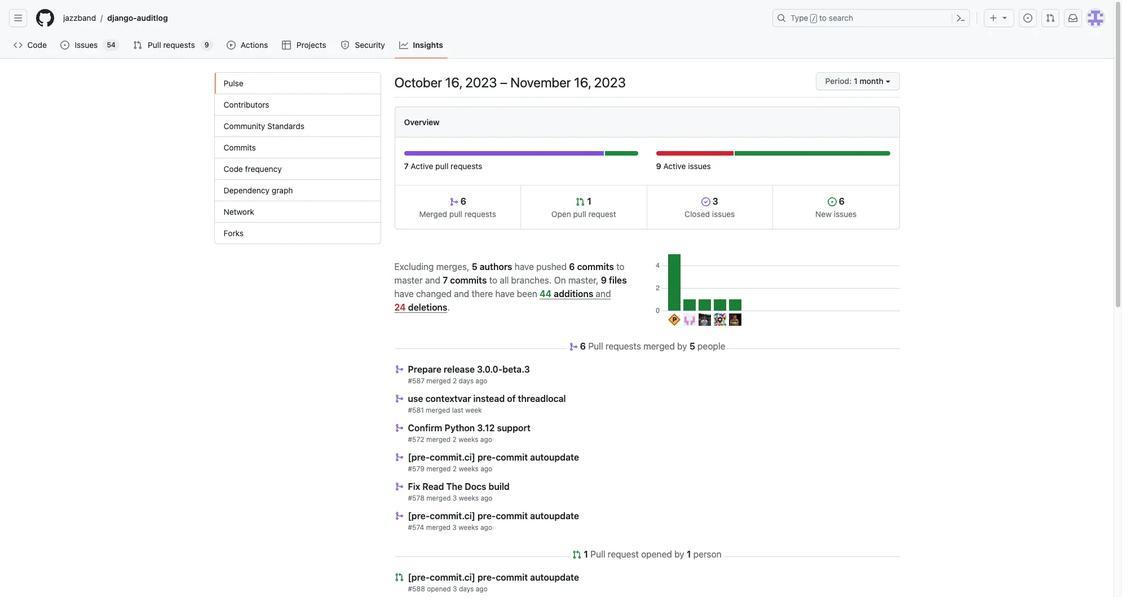 Task type: locate. For each thing, give the bounding box(es) containing it.
1 vertical spatial pre-
[[478, 511, 496, 521]]

/ left django- at the left
[[101, 13, 103, 23]]

merged inside use contextvar instead of threadlocal #581 merged last week
[[426, 406, 450, 415]]

1 vertical spatial git pull request image
[[133, 41, 142, 50]]

and left there
[[454, 289, 470, 299]]

3.0.0-
[[477, 365, 503, 375]]

0 vertical spatial pre-
[[478, 453, 496, 463]]

7 down merges,
[[443, 275, 448, 285]]

1 vertical spatial by
[[675, 550, 685, 560]]

ago inside [pre-commit.ci] pre-commit autoupdate #579 merged 2 weeks ago
[[481, 465, 493, 473]]

1 vertical spatial issue opened image
[[61, 41, 70, 50]]

0 vertical spatial 7
[[404, 161, 409, 171]]

branches.
[[511, 275, 552, 285]]

search
[[829, 13, 854, 23]]

2 2 from the top
[[453, 436, 457, 444]]

dependency graph link
[[215, 180, 381, 201]]

active up closed
[[664, 161, 686, 171]]

2023
[[465, 74, 497, 90], [594, 74, 626, 90]]

pull for 1
[[574, 209, 587, 219]]

git pull request image
[[1047, 14, 1056, 23], [133, 41, 142, 50], [576, 197, 585, 207]]

1 horizontal spatial 9
[[601, 275, 607, 285]]

1 2 from the top
[[453, 377, 457, 385]]

0 vertical spatial autoupdate
[[530, 453, 580, 463]]

3 for [pre-commit.ci] pre-commit autoupdate #574 merged 3 weeks ago
[[453, 524, 457, 532]]

0 vertical spatial git pull request image
[[573, 551, 582, 560]]

1 horizontal spatial issue opened image
[[1024, 14, 1033, 23]]

/ inside type / to search
[[812, 15, 816, 23]]

jazzband
[[63, 13, 96, 23]]

1 horizontal spatial /
[[812, 15, 816, 23]]

6 up new issues
[[837, 196, 845, 207]]

by
[[678, 341, 688, 352], [675, 550, 685, 560]]

issues for 6
[[834, 209, 857, 219]]

3 autoupdate from the top
[[530, 573, 580, 583]]

0 horizontal spatial commits
[[450, 275, 487, 285]]

[pre- for [pre-commit.ci] pre-commit autoupdate #574 merged 3 weeks ago
[[408, 511, 430, 521]]

3 [pre- from the top
[[408, 573, 430, 583]]

[pre-commit.ci] pre-commit autoupdate #588 opened 3 days ago
[[408, 573, 580, 594]]

5
[[472, 262, 478, 272], [690, 341, 696, 352]]

2 vertical spatial commit
[[496, 573, 528, 583]]

[pre- inside [pre-commit.ci] pre-commit autoupdate #574 merged 3 weeks ago
[[408, 511, 430, 521]]

commit.ci] inside the [pre-commit.ci] pre-commit autoupdate #588 opened 3 days ago
[[430, 573, 476, 583]]

2 horizontal spatial git pull request image
[[1047, 14, 1056, 23]]

triangle down image
[[1001, 13, 1010, 22]]

3 down fix read the docs build #578 merged 3 weeks ago
[[453, 524, 457, 532]]

7 down overview
[[404, 161, 409, 171]]

#579
[[408, 465, 425, 473]]

and inside to master and
[[425, 275, 441, 285]]

1 horizontal spatial active
[[664, 161, 686, 171]]

0 horizontal spatial 7
[[404, 161, 409, 171]]

/
[[101, 13, 103, 23], [812, 15, 816, 23]]

confirm python 3.12 support link
[[408, 423, 531, 433]]

2 commit from the top
[[496, 511, 528, 521]]

1 vertical spatial opened
[[427, 585, 451, 594]]

and
[[425, 275, 441, 285], [454, 289, 470, 299], [596, 289, 611, 299]]

2 autoupdate from the top
[[530, 511, 580, 521]]

to inside to master and
[[617, 262, 625, 272]]

days down "prepare release 3.0.0-beta.3" link
[[459, 377, 474, 385]]

0 vertical spatial by
[[678, 341, 688, 352]]

1 horizontal spatial 5
[[690, 341, 696, 352]]

[pre-commit.ci] pre-commit autoupdate link up build
[[408, 453, 580, 463]]

docs
[[465, 482, 487, 492]]

0 vertical spatial commit.ci]
[[430, 453, 476, 463]]

2 vertical spatial commit.ci]
[[430, 573, 476, 583]]

community standards link
[[215, 116, 381, 137]]

autoupdate for [pre-commit.ci] pre-commit autoupdate #574 merged 3 weeks ago
[[530, 511, 580, 521]]

ago inside the [pre-commit.ci] pre-commit autoupdate #588 opened 3 days ago
[[476, 585, 488, 594]]

1 horizontal spatial to
[[617, 262, 625, 272]]

and down files
[[596, 289, 611, 299]]

closed
[[685, 209, 710, 219]]

5 left the authors
[[472, 262, 478, 272]]

3 down the
[[453, 494, 457, 503]]

1
[[854, 76, 858, 86], [585, 196, 592, 207], [584, 550, 589, 560], [687, 550, 691, 560]]

0 horizontal spatial active
[[411, 161, 434, 171]]

[pre-commit.ci] pre-commit autoupdate link
[[408, 453, 580, 463], [408, 511, 580, 521], [408, 573, 580, 583]]

pull right open
[[574, 209, 587, 219]]

0 horizontal spatial 9
[[205, 41, 209, 49]]

1 horizontal spatial 2023
[[594, 74, 626, 90]]

1 vertical spatial commit.ci]
[[430, 511, 476, 521]]

/ inside jazzband / django-auditlog
[[101, 13, 103, 23]]

been
[[517, 289, 538, 299]]

days inside prepare release 3.0.0-beta.3 #587 merged 2 days ago
[[459, 377, 474, 385]]

54
[[107, 41, 116, 49]]

1 vertical spatial autoupdate
[[530, 511, 580, 521]]

by left person
[[675, 550, 685, 560]]

0 vertical spatial 5
[[472, 262, 478, 272]]

commits inside 7 commits to all branches.   on master, 9 files have changed and there have been 44 additions and 24 deletions .
[[450, 275, 487, 285]]

2 vertical spatial pre-
[[478, 573, 496, 583]]

weeks down fix read the docs build #578 merged 3 weeks ago
[[459, 524, 479, 532]]

merged down confirm
[[427, 436, 451, 444]]

2 down python
[[453, 436, 457, 444]]

merged inside [pre-commit.ci] pre-commit autoupdate #579 merged 2 weeks ago
[[427, 465, 451, 473]]

autoupdate inside the [pre-commit.ci] pre-commit autoupdate #588 opened 3 days ago
[[530, 573, 580, 583]]

7
[[404, 161, 409, 171], [443, 275, 448, 285]]

3 commit from the top
[[496, 573, 528, 583]]

git merge image
[[449, 197, 459, 207], [395, 424, 404, 433], [395, 453, 404, 462], [395, 482, 404, 491], [395, 512, 404, 521]]

0 horizontal spatial 2023
[[465, 74, 497, 90]]

1 vertical spatial git pull request image
[[395, 573, 404, 582]]

pull right merged
[[450, 209, 463, 219]]

0 horizontal spatial and
[[425, 275, 441, 285]]

1 vertical spatial git merge image
[[395, 365, 404, 374]]

pre- for [pre-commit.ci] pre-commit autoupdate #588 opened 3 days ago
[[478, 573, 496, 583]]

autoupdate inside [pre-commit.ci] pre-commit autoupdate #579 merged 2 weeks ago
[[530, 453, 580, 463]]

2 vertical spatial git pull request image
[[576, 197, 585, 207]]

6
[[459, 196, 467, 207], [837, 196, 845, 207], [570, 262, 575, 272], [580, 341, 586, 352]]

3 weeks from the top
[[459, 494, 479, 503]]

have down all
[[496, 289, 515, 299]]

git merge image left prepare
[[395, 365, 404, 374]]

code for code frequency
[[224, 164, 243, 174]]

[pre- inside [pre-commit.ci] pre-commit autoupdate #579 merged 2 weeks ago
[[408, 453, 430, 463]]

git merge image
[[569, 343, 578, 352], [395, 365, 404, 374], [395, 394, 404, 403]]

[pre- up #574 at the left bottom of the page
[[408, 511, 430, 521]]

code inside insights element
[[224, 164, 243, 174]]

request for pull
[[589, 209, 617, 219]]

to for 7 commits to all branches.   on master, 9 files have changed and there have been 44 additions and 24 deletions .
[[490, 275, 498, 285]]

[pre-commit.ci] pre-commit autoupdate link for [pre-commit.ci] pre-commit autoupdate #574 merged 3 weeks ago
[[408, 511, 580, 521]]

issue opened image
[[1024, 14, 1033, 23], [61, 41, 70, 50]]

2 [pre-commit.ci] pre-commit autoupdate link from the top
[[408, 511, 580, 521]]

1 horizontal spatial 16,
[[574, 74, 591, 90]]

7 for commits
[[443, 275, 448, 285]]

2 horizontal spatial to
[[820, 13, 827, 23]]

1 commit from the top
[[496, 453, 528, 463]]

1 vertical spatial 7
[[443, 275, 448, 285]]

[pre- up #579
[[408, 453, 430, 463]]

issues up issue closed "icon"
[[689, 161, 711, 171]]

3 for fix read the docs build #578 merged 3 weeks ago
[[453, 494, 457, 503]]

pre- inside [pre-commit.ci] pre-commit autoupdate #574 merged 3 weeks ago
[[478, 511, 496, 521]]

days right the #588
[[459, 585, 474, 594]]

git pull request image
[[573, 551, 582, 560], [395, 573, 404, 582]]

[pre-commit.ci] pre-commit autoupdate link for [pre-commit.ci] pre-commit autoupdate #588 opened 3 days ago
[[408, 573, 580, 583]]

commits up master,
[[578, 262, 614, 272]]

/ right "type"
[[812, 15, 816, 23]]

0 vertical spatial issue opened image
[[1024, 14, 1033, 23]]

merged right #574 at the left bottom of the page
[[426, 524, 451, 532]]

1 vertical spatial code
[[224, 164, 243, 174]]

1 commit.ci] from the top
[[430, 453, 476, 463]]

commit
[[496, 453, 528, 463], [496, 511, 528, 521], [496, 573, 528, 583]]

issue opened image right triangle down icon
[[1024, 14, 1033, 23]]

7 inside 7 commits to all branches.   on master, 9 files have changed and there have been 44 additions and 24 deletions .
[[443, 275, 448, 285]]

2 inside prepare release 3.0.0-beta.3 #587 merged 2 days ago
[[453, 377, 457, 385]]

[pre-commit.ci] pre-commit autoupdate #574 merged 3 weeks ago
[[408, 511, 580, 532]]

3 inside the [pre-commit.ci] pre-commit autoupdate #588 opened 3 days ago
[[453, 585, 457, 594]]

threadlocal
[[518, 394, 566, 404]]

[pre- for [pre-commit.ci] pre-commit autoupdate #579 merged 2 weeks ago
[[408, 453, 430, 463]]

merged
[[420, 209, 448, 219]]

opened left person
[[642, 550, 673, 560]]

to
[[820, 13, 827, 23], [617, 262, 625, 272], [490, 275, 498, 285]]

code
[[27, 40, 47, 50], [224, 164, 243, 174]]

git merge image left use
[[395, 394, 404, 403]]

0 vertical spatial 9
[[205, 41, 209, 49]]

0 horizontal spatial code
[[27, 40, 47, 50]]

git merge image down additions
[[569, 343, 578, 352]]

1 horizontal spatial git pull request image
[[573, 551, 582, 560]]

[pre-commit.ci] pre-commit autoupdate link down [pre-commit.ci] pre-commit autoupdate #574 merged 3 weeks ago
[[408, 573, 580, 583]]

prepare release 3.0.0-beta.3 link
[[408, 365, 530, 375]]

0 horizontal spatial git pull request image
[[395, 573, 404, 582]]

master
[[395, 275, 423, 285]]

1 vertical spatial commit
[[496, 511, 528, 521]]

0 vertical spatial git pull request image
[[1047, 14, 1056, 23]]

authors
[[480, 262, 513, 272]]

1 vertical spatial [pre-commit.ci] pre-commit autoupdate link
[[408, 511, 580, 521]]

opened right the #588
[[427, 585, 451, 594]]

0 vertical spatial commits
[[578, 262, 614, 272]]

0 vertical spatial commit
[[496, 453, 528, 463]]

ago inside fix read the docs build #578 merged 3 weeks ago
[[481, 494, 493, 503]]

2 2023 from the left
[[594, 74, 626, 90]]

all
[[500, 275, 509, 285]]

2 commit.ci] from the top
[[430, 511, 476, 521]]

changed
[[416, 289, 452, 299]]

1 [pre- from the top
[[408, 453, 430, 463]]

3 2 from the top
[[453, 465, 457, 473]]

commit inside [pre-commit.ci] pre-commit autoupdate #574 merged 3 weeks ago
[[496, 511, 528, 521]]

command palette image
[[957, 14, 966, 23]]

2 vertical spatial [pre-commit.ci] pre-commit autoupdate link
[[408, 573, 580, 583]]

2 weeks from the top
[[459, 465, 479, 473]]

9 for 9
[[205, 41, 209, 49]]

1 vertical spatial commits
[[450, 275, 487, 285]]

insights element
[[214, 72, 381, 244]]

0 vertical spatial [pre-commit.ci] pre-commit autoupdate link
[[408, 453, 580, 463]]

merged inside prepare release 3.0.0-beta.3 #587 merged 2 days ago
[[427, 377, 451, 385]]

open pull request
[[552, 209, 617, 219]]

1 horizontal spatial 7
[[443, 275, 448, 285]]

git pull request image right 54
[[133, 41, 142, 50]]

2 horizontal spatial issues
[[834, 209, 857, 219]]

pull
[[148, 40, 161, 50], [589, 341, 604, 352], [591, 550, 606, 560]]

0 horizontal spatial 16,
[[445, 74, 462, 90]]

16, right november
[[574, 74, 591, 90]]

[pre- up the #588
[[408, 573, 430, 583]]

pre-
[[478, 453, 496, 463], [478, 511, 496, 521], [478, 573, 496, 583]]

commit.ci]
[[430, 453, 476, 463], [430, 511, 476, 521], [430, 573, 476, 583]]

0 horizontal spatial opened
[[427, 585, 451, 594]]

ago inside [pre-commit.ci] pre-commit autoupdate #574 merged 3 weeks ago
[[481, 524, 493, 532]]

have
[[515, 262, 534, 272], [395, 289, 414, 299], [496, 289, 515, 299]]

commit.ci] inside [pre-commit.ci] pre-commit autoupdate #574 merged 3 weeks ago
[[430, 511, 476, 521]]

commit.ci] for [pre-commit.ci] pre-commit autoupdate #574 merged 3 weeks ago
[[430, 511, 476, 521]]

read
[[423, 482, 444, 492]]

3 commit.ci] from the top
[[430, 573, 476, 583]]

–
[[500, 74, 508, 90]]

projects link
[[278, 37, 332, 54]]

2 vertical spatial to
[[490, 275, 498, 285]]

commit for [pre-commit.ci] pre-commit autoupdate #579 merged 2 weeks ago
[[496, 453, 528, 463]]

2 active from the left
[[664, 161, 686, 171]]

week
[[466, 406, 482, 415]]

[pre-commit.ci] pre-commit autoupdate #579 merged 2 weeks ago
[[408, 453, 580, 473]]

2 vertical spatial 9
[[601, 275, 607, 285]]

2 horizontal spatial pull
[[574, 209, 587, 219]]

contextvar
[[426, 394, 471, 404]]

1 vertical spatial days
[[459, 585, 474, 594]]

code frequency
[[224, 164, 282, 174]]

weeks inside [pre-commit.ci] pre-commit autoupdate #574 merged 3 weeks ago
[[459, 524, 479, 532]]

instead
[[474, 394, 505, 404]]

4 weeks from the top
[[459, 524, 479, 532]]

0 vertical spatial code
[[27, 40, 47, 50]]

1 vertical spatial 9
[[657, 161, 662, 171]]

16,
[[445, 74, 462, 90], [574, 74, 591, 90]]

fix read the docs build #578 merged 3 weeks ago
[[408, 482, 510, 503]]

3 right the #588
[[453, 585, 457, 594]]

ago for [pre-commit.ci] pre-commit autoupdate #579 merged 2 weeks ago
[[481, 465, 493, 473]]

0 horizontal spatial git pull request image
[[133, 41, 142, 50]]

weeks inside [pre-commit.ci] pre-commit autoupdate #579 merged 2 weeks ago
[[459, 465, 479, 473]]

2 days from the top
[[459, 585, 474, 594]]

0 vertical spatial request
[[589, 209, 617, 219]]

play image
[[227, 41, 236, 50]]

by left people at the right of page
[[678, 341, 688, 352]]

2
[[453, 377, 457, 385], [453, 436, 457, 444], [453, 465, 457, 473]]

autoupdate for [pre-commit.ci] pre-commit autoupdate #579 merged 2 weeks ago
[[530, 453, 580, 463]]

2 vertical spatial autoupdate
[[530, 573, 580, 583]]

security link
[[336, 37, 391, 54]]

1 vertical spatial 5
[[690, 341, 696, 352]]

weeks for [pre-commit.ci] pre-commit autoupdate #579 merged 2 weeks ago
[[459, 465, 479, 473]]

[pre-commit.ci] pre-commit autoupdate link for [pre-commit.ci] pre-commit autoupdate #579 merged 2 weeks ago
[[408, 453, 580, 463]]

1 horizontal spatial pull
[[450, 209, 463, 219]]

16, right the october
[[445, 74, 462, 90]]

1 days from the top
[[459, 377, 474, 385]]

1 vertical spatial to
[[617, 262, 625, 272]]

issues
[[689, 161, 711, 171], [713, 209, 735, 219], [834, 209, 857, 219]]

commits up there
[[450, 275, 487, 285]]

active for pull
[[411, 161, 434, 171]]

2 horizontal spatial 9
[[657, 161, 662, 171]]

2 inside confirm python 3.12 support #572 merged 2 weeks ago
[[453, 436, 457, 444]]

and up changed
[[425, 275, 441, 285]]

commit.ci] inside [pre-commit.ci] pre-commit autoupdate #579 merged 2 weeks ago
[[430, 453, 476, 463]]

2 vertical spatial [pre-
[[408, 573, 430, 583]]

request
[[589, 209, 617, 219], [608, 550, 639, 560]]

merged inside confirm python 3.12 support #572 merged 2 weeks ago
[[427, 436, 451, 444]]

git pull request image up open pull request
[[576, 197, 585, 207]]

0 vertical spatial days
[[459, 377, 474, 385]]

3 inside fix read the docs build #578 merged 3 weeks ago
[[453, 494, 457, 503]]

1 weeks from the top
[[459, 436, 479, 444]]

actions link
[[222, 37, 273, 54]]

1 vertical spatial request
[[608, 550, 639, 560]]

2 down release
[[453, 377, 457, 385]]

2 up the
[[453, 465, 457, 473]]

2 vertical spatial pull
[[591, 550, 606, 560]]

issues right closed
[[713, 209, 735, 219]]

weeks inside fix read the docs build #578 merged 3 weeks ago
[[459, 494, 479, 503]]

0 vertical spatial 2
[[453, 377, 457, 385]]

1 horizontal spatial code
[[224, 164, 243, 174]]

active down overview
[[411, 161, 434, 171]]

to left the search
[[820, 13, 827, 23]]

2 horizontal spatial and
[[596, 289, 611, 299]]

[pre-commit.ci] pre-commit autoupdate link down build
[[408, 511, 580, 521]]

6 down additions
[[580, 341, 586, 352]]

pre- for [pre-commit.ci] pre-commit autoupdate #579 merged 2 weeks ago
[[478, 453, 496, 463]]

1 [pre-commit.ci] pre-commit autoupdate link from the top
[[408, 453, 580, 463]]

merged up read
[[427, 465, 451, 473]]

active for issues
[[664, 161, 686, 171]]

1 vertical spatial 2
[[453, 436, 457, 444]]

master,
[[569, 275, 599, 285]]

3 inside [pre-commit.ci] pre-commit autoupdate #574 merged 3 weeks ago
[[453, 524, 457, 532]]

shield image
[[341, 41, 350, 50]]

to inside 7 commits to all branches.   on master, 9 files have changed and there have been 44 additions and 24 deletions .
[[490, 275, 498, 285]]

2 vertical spatial 2
[[453, 465, 457, 473]]

commit inside [pre-commit.ci] pre-commit autoupdate #579 merged 2 weeks ago
[[496, 453, 528, 463]]

0 vertical spatial [pre-
[[408, 453, 430, 463]]

6 up master,
[[570, 262, 575, 272]]

type / to search
[[791, 13, 854, 23]]

merged down contextvar
[[426, 406, 450, 415]]

auditlog
[[137, 13, 168, 23]]

1 vertical spatial [pre-
[[408, 511, 430, 521]]

open
[[552, 209, 571, 219]]

merged down read
[[427, 494, 451, 503]]

0 horizontal spatial issue opened image
[[61, 41, 70, 50]]

1 horizontal spatial commits
[[578, 262, 614, 272]]

list
[[59, 9, 766, 27]]

prepare
[[408, 365, 442, 375]]

weeks down confirm python 3.12 support link
[[459, 436, 479, 444]]

0 horizontal spatial to
[[490, 275, 498, 285]]

3 pre- from the top
[[478, 573, 496, 583]]

to left all
[[490, 275, 498, 285]]

3
[[711, 196, 719, 207], [453, 494, 457, 503], [453, 524, 457, 532], [453, 585, 457, 594]]

pre- inside [pre-commit.ci] pre-commit autoupdate #579 merged 2 weeks ago
[[478, 453, 496, 463]]

1 active from the left
[[411, 161, 434, 171]]

git pull request image left notifications image
[[1047, 14, 1056, 23]]

commit inside the [pre-commit.ci] pre-commit autoupdate #588 opened 3 days ago
[[496, 573, 528, 583]]

1 autoupdate from the top
[[530, 453, 580, 463]]

commit.ci] for [pre-commit.ci] pre-commit autoupdate #579 merged 2 weeks ago
[[430, 453, 476, 463]]

code down commits
[[224, 164, 243, 174]]

autoupdate inside [pre-commit.ci] pre-commit autoupdate #574 merged 3 weeks ago
[[530, 511, 580, 521]]

git merge image for prepare release 3.0.0-beta.3
[[395, 365, 404, 374]]

0 horizontal spatial /
[[101, 13, 103, 23]]

1 vertical spatial pull
[[589, 341, 604, 352]]

weeks up docs
[[459, 465, 479, 473]]

[pre- inside the [pre-commit.ci] pre-commit autoupdate #588 opened 3 days ago
[[408, 573, 430, 583]]

2 vertical spatial git merge image
[[395, 394, 404, 403]]

7 commits to all branches.   on master, 9 files have changed and there have been 44 additions and 24 deletions .
[[395, 275, 627, 312]]

pull down overview
[[436, 161, 449, 171]]

2 [pre- from the top
[[408, 511, 430, 521]]

to up files
[[617, 262, 625, 272]]

1 pre- from the top
[[478, 453, 496, 463]]

overview
[[404, 117, 440, 127]]

1 horizontal spatial issues
[[713, 209, 735, 219]]

2 pre- from the top
[[478, 511, 496, 521]]

dependency graph
[[224, 186, 293, 195]]

code right the code image on the top
[[27, 40, 47, 50]]

0 vertical spatial to
[[820, 13, 827, 23]]

pre- inside the [pre-commit.ci] pre-commit autoupdate #588 opened 3 days ago
[[478, 573, 496, 583]]

issue opened image left issues
[[61, 41, 70, 50]]

5 left people at the right of page
[[690, 341, 696, 352]]

0 vertical spatial git merge image
[[569, 343, 578, 352]]

issues down issue opened icon
[[834, 209, 857, 219]]

ago
[[476, 377, 488, 385], [481, 436, 493, 444], [481, 465, 493, 473], [481, 494, 493, 503], [481, 524, 493, 532], [476, 585, 488, 594]]

code for code
[[27, 40, 47, 50]]

use contextvar instead of threadlocal #581 merged last week
[[408, 394, 566, 415]]

1 horizontal spatial opened
[[642, 550, 673, 560]]

merged down prepare
[[427, 377, 451, 385]]

pull for 6
[[589, 341, 604, 352]]

weeks down docs
[[459, 494, 479, 503]]

.
[[448, 302, 450, 312]]

3 [pre-commit.ci] pre-commit autoupdate link from the top
[[408, 573, 580, 583]]



Task type: describe. For each thing, give the bounding box(es) containing it.
homepage image
[[36, 9, 54, 27]]

confirm
[[408, 423, 443, 433]]

ago inside prepare release 3.0.0-beta.3 #587 merged 2 days ago
[[476, 377, 488, 385]]

last
[[452, 406, 464, 415]]

forks
[[224, 229, 244, 238]]

network
[[224, 207, 254, 217]]

autoupdate for [pre-commit.ci] pre-commit autoupdate #588 opened 3 days ago
[[530, 573, 580, 583]]

days inside the [pre-commit.ci] pre-commit autoupdate #588 opened 3 days ago
[[459, 585, 474, 594]]

django-auditlog link
[[103, 9, 172, 27]]

0 vertical spatial pull
[[148, 40, 161, 50]]

confirm python 3.12 support #572 merged 2 weeks ago
[[408, 423, 531, 444]]

contributors link
[[215, 94, 381, 116]]

issue closed image
[[702, 197, 711, 207]]

commits link
[[215, 137, 381, 159]]

graph
[[272, 186, 293, 195]]

network link
[[215, 201, 381, 223]]

support
[[497, 423, 531, 433]]

pulse link
[[215, 73, 381, 94]]

fix read the docs build link
[[408, 482, 510, 492]]

1 horizontal spatial git pull request image
[[576, 197, 585, 207]]

1 16, from the left
[[445, 74, 462, 90]]

merged left people at the right of page
[[644, 341, 675, 352]]

by for opened
[[675, 550, 685, 560]]

to for type / to search
[[820, 13, 827, 23]]

commit for [pre-commit.ci] pre-commit autoupdate #588 opened 3 days ago
[[496, 573, 528, 583]]

security
[[355, 40, 385, 50]]

use
[[408, 394, 424, 404]]

weeks for fix read the docs build #578 merged 3 weeks ago
[[459, 494, 479, 503]]

projects
[[297, 40, 327, 50]]

commit for [pre-commit.ci] pre-commit autoupdate #574 merged 3 weeks ago
[[496, 511, 528, 521]]

6 up merged pull requests
[[459, 196, 467, 207]]

2 for python
[[453, 436, 457, 444]]

3 for [pre-commit.ci] pre-commit autoupdate #588 opened 3 days ago
[[453, 585, 457, 594]]

new issues
[[816, 209, 857, 219]]

#587
[[408, 377, 425, 385]]

2 16, from the left
[[574, 74, 591, 90]]

pre- for [pre-commit.ci] pre-commit autoupdate #574 merged 3 weeks ago
[[478, 511, 496, 521]]

1 horizontal spatial and
[[454, 289, 470, 299]]

ago inside confirm python 3.12 support #572 merged 2 weeks ago
[[481, 436, 493, 444]]

standards
[[268, 121, 305, 131]]

community
[[224, 121, 265, 131]]

november
[[511, 74, 571, 90]]

commit.ci] for [pre-commit.ci] pre-commit autoupdate #588 opened 3 days ago
[[430, 573, 476, 583]]

new
[[816, 209, 832, 219]]

have up branches.
[[515, 262, 534, 272]]

pulse
[[224, 78, 244, 88]]

2 inside [pre-commit.ci] pre-commit autoupdate #579 merged 2 weeks ago
[[453, 465, 457, 473]]

deletions
[[408, 302, 448, 312]]

on
[[554, 275, 566, 285]]

release
[[444, 365, 475, 375]]

#572
[[408, 436, 425, 444]]

issues for 3
[[713, 209, 735, 219]]

django-
[[107, 13, 137, 23]]

9 for 9 active issues
[[657, 161, 662, 171]]

person
[[694, 550, 722, 560]]

ago for [pre-commit.ci] pre-commit autoupdate #588 opened 3 days ago
[[476, 585, 488, 594]]

ago for fix read the docs build #578 merged 3 weeks ago
[[481, 494, 493, 503]]

git merge image for use contextvar instead of threadlocal
[[395, 394, 404, 403]]

git merge image for [pre-commit.ci] pre-commit autoupdate #574 merged 3 weeks ago
[[395, 512, 404, 521]]

issue opened image
[[828, 197, 837, 207]]

code image
[[14, 41, 23, 50]]

pull requests
[[148, 40, 195, 50]]

code frequency link
[[215, 159, 381, 180]]

merged inside [pre-commit.ci] pre-commit autoupdate #574 merged 3 weeks ago
[[426, 524, 451, 532]]

weeks inside confirm python 3.12 support #572 merged 2 weeks ago
[[459, 436, 479, 444]]

44
[[540, 289, 552, 299]]

there
[[472, 289, 493, 299]]

#574
[[408, 524, 425, 532]]

code link
[[9, 37, 52, 54]]

table image
[[282, 41, 291, 50]]

weeks for [pre-commit.ci] pre-commit autoupdate #574 merged 3 weeks ago
[[459, 524, 479, 532]]

1 pull request opened by 1 person
[[584, 550, 722, 560]]

pull for 6
[[450, 209, 463, 219]]

insights
[[413, 40, 443, 50]]

excluding merges, 5 authors have pushed 6 commits
[[395, 262, 614, 272]]

merges,
[[437, 262, 470, 272]]

actions
[[241, 40, 268, 50]]

commits
[[224, 143, 256, 152]]

frequency
[[245, 164, 282, 174]]

insights link
[[395, 37, 448, 54]]

contributors
[[224, 100, 269, 109]]

0 horizontal spatial pull
[[436, 161, 449, 171]]

files
[[609, 275, 627, 285]]

[pre- for [pre-commit.ci] pre-commit autoupdate #588 opened 3 days ago
[[408, 573, 430, 583]]

git merge image for fix read the docs build #578 merged 3 weeks ago
[[395, 482, 404, 491]]

merged pull requests
[[420, 209, 497, 219]]

3.12
[[477, 423, 495, 433]]

2 for release
[[453, 377, 457, 385]]

jazzband link
[[59, 9, 101, 27]]

24
[[395, 302, 406, 312]]

list containing jazzband
[[59, 9, 766, 27]]

issue opened image for the rightmost git pull request image
[[1024, 14, 1033, 23]]

period:
[[826, 76, 852, 86]]

0 vertical spatial opened
[[642, 550, 673, 560]]

dependency
[[224, 186, 270, 195]]

by for merged
[[678, 341, 688, 352]]

additions
[[554, 289, 594, 299]]

ago for [pre-commit.ci] pre-commit autoupdate #574 merged 3 weeks ago
[[481, 524, 493, 532]]

#588
[[408, 585, 425, 594]]

7 for active
[[404, 161, 409, 171]]

pushed
[[537, 262, 567, 272]]

people
[[698, 341, 726, 352]]

git merge image for [pre-commit.ci] pre-commit autoupdate #579 merged 2 weeks ago
[[395, 453, 404, 462]]

/ for jazzband
[[101, 13, 103, 23]]

use contextvar instead of threadlocal link
[[408, 394, 566, 404]]

7 active pull requests
[[404, 161, 483, 171]]

opened inside the [pre-commit.ci] pre-commit autoupdate #588 opened 3 days ago
[[427, 585, 451, 594]]

issues
[[75, 40, 98, 50]]

forks link
[[215, 223, 381, 244]]

notifications image
[[1069, 14, 1078, 23]]

the
[[447, 482, 463, 492]]

graph image
[[400, 41, 409, 50]]

3 up closed issues
[[711, 196, 719, 207]]

0 horizontal spatial 5
[[472, 262, 478, 272]]

to master and
[[395, 262, 625, 285]]

pull for 1
[[591, 550, 606, 560]]

plus image
[[990, 14, 999, 23]]

9 inside 7 commits to all branches.   on master, 9 files have changed and there have been 44 additions and 24 deletions .
[[601, 275, 607, 285]]

build
[[489, 482, 510, 492]]

#578
[[408, 494, 425, 503]]

have up 24
[[395, 289, 414, 299]]

6 pull requests merged by 5 people
[[580, 341, 726, 352]]

python
[[445, 423, 475, 433]]

merged inside fix read the docs build #578 merged 3 weeks ago
[[427, 494, 451, 503]]

/ for type
[[812, 15, 816, 23]]

beta.3
[[503, 365, 530, 375]]

1 2023 from the left
[[465, 74, 497, 90]]

0 horizontal spatial issues
[[689, 161, 711, 171]]

git merge image for confirm python 3.12 support #572 merged 2 weeks ago
[[395, 424, 404, 433]]

excluding
[[395, 262, 434, 272]]

community standards
[[224, 121, 305, 131]]

of
[[507, 394, 516, 404]]

issue opened image for git pull request image to the middle
[[61, 41, 70, 50]]

closed issues
[[685, 209, 735, 219]]

jazzband / django-auditlog
[[63, 13, 168, 23]]

october
[[395, 74, 442, 90]]

type
[[791, 13, 809, 23]]

request for pull
[[608, 550, 639, 560]]



Task type: vqa. For each thing, say whether or not it's contained in the screenshot.
3 inside [pre-commit.ci] pre-commit autoupdate #574 merged 3 weeks ago
yes



